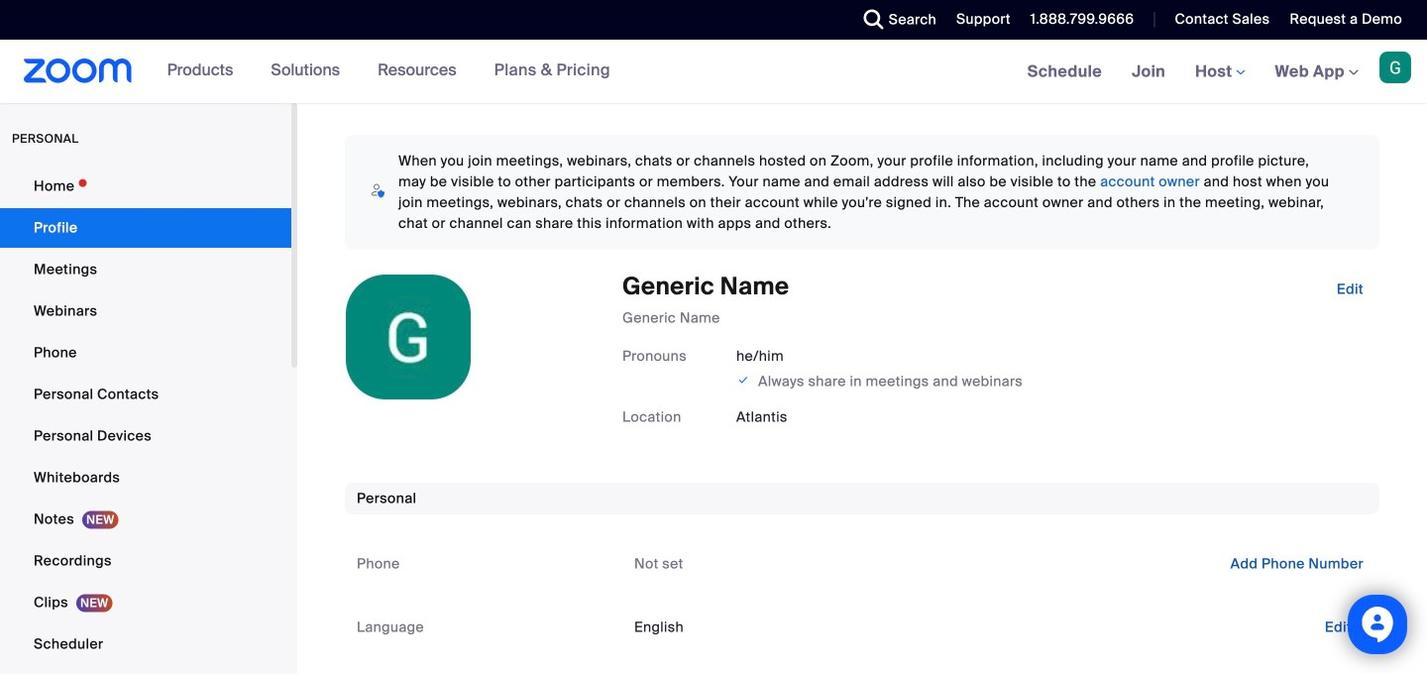 Task type: vqa. For each thing, say whether or not it's contained in the screenshot.
topmost Companion
no



Task type: locate. For each thing, give the bounding box(es) containing it.
banner
[[0, 40, 1428, 105]]

user photo image
[[346, 275, 471, 400]]

checked image
[[737, 370, 751, 390]]

personal menu menu
[[0, 167, 292, 674]]

product information navigation
[[152, 40, 626, 103]]



Task type: describe. For each thing, give the bounding box(es) containing it.
meetings navigation
[[1013, 40, 1428, 105]]

profile picture image
[[1380, 52, 1412, 83]]

zoom logo image
[[24, 59, 132, 83]]



